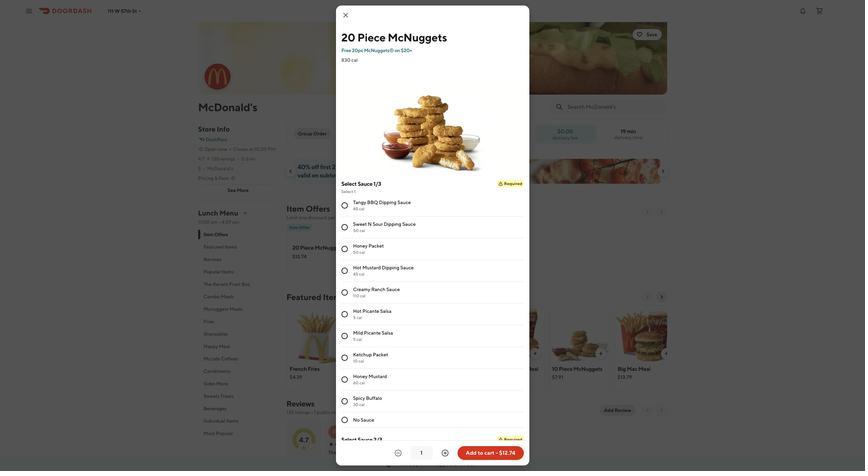 Task type: describe. For each thing, give the bounding box(es) containing it.
mcnuggets meals
[[204, 307, 243, 312]]

mccafe coffees
[[204, 356, 238, 362]]

$13.99
[[355, 382, 370, 388]]

item for item offer
[[289, 225, 299, 230]]

0 vertical spatial next button of carousel image
[[661, 169, 666, 174]]

2 off from the left
[[382, 163, 389, 171]]

20 for 20 piece mcnuggets
[[342, 31, 356, 44]]

meal right the cheeseburger
[[527, 366, 539, 373]]

honey for honey mustard
[[353, 374, 368, 379]]

the kerwin frost box
[[204, 282, 250, 287]]

condiments
[[204, 369, 231, 374]]

items for popular items button
[[222, 269, 234, 275]]

40% off first 2 orders up to $10 off with 40welcome, valid on subtotals $15
[[298, 163, 446, 179]]

buffalo
[[366, 396, 382, 401]]

delivery inside 19 min delivery time
[[615, 135, 632, 140]]

20pc inside 20 piece mcnuggets dialog
[[352, 48, 363, 53]]

see more button
[[199, 185, 278, 196]]

Item Search search field
[[568, 103, 662, 111]]

cal inside spicy buffalo 30 cal
[[360, 402, 365, 407]]

salsa for mild picante salsa
[[382, 330, 393, 336]]

no sauce
[[353, 417, 374, 423]]

add for add review
[[605, 408, 614, 413]]

1 vertical spatial free 20pc mcnuggetsⓡ on $20+
[[397, 461, 480, 468]]

20 piece mcnuggets
[[342, 31, 447, 44]]

mcnuggets for 10 piece mcnuggets $7.91
[[574, 366, 603, 373]]

now
[[218, 147, 227, 152]]

item offers limit one discount per order
[[287, 204, 348, 220]]

10 for 10 piece mcnuggets
[[552, 366, 558, 373]]

mcchicken image
[[418, 306, 480, 364]]

spicy
[[353, 396, 365, 401]]

• inside reviews 135 ratings • 1 public review
[[311, 410, 313, 415]]

2 inside 40% off first 2 orders up to $10 off with 40welcome, valid on subtotals $15
[[332, 163, 336, 171]]

group order button
[[294, 128, 331, 139]]

add item to cart image for big mac meal
[[664, 351, 670, 357]]

free 20pc mcnuggetsⓡ on $20+ inside 20 piece mcnuggets dialog
[[342, 48, 412, 53]]

sauce inside hot mustard dipping sauce 45 cal
[[401, 265, 414, 271]]

featured inside button
[[204, 244, 224, 250]]

sweets
[[204, 394, 220, 399]]

mustard for honey
[[369, 374, 387, 379]]

add item to cart image for french fries
[[336, 351, 341, 357]]

combo meals button
[[198, 291, 278, 303]]

30
[[353, 402, 359, 407]]

discount
[[308, 215, 327, 220]]

sweets treats
[[204, 394, 234, 399]]

0 vertical spatial mcdonald's
[[198, 101, 258, 114]]

19
[[621, 128, 626, 135]]

No Sauce radio
[[342, 417, 348, 423]]

• right $
[[203, 166, 205, 171]]

item offers
[[204, 232, 228, 237]]

10 piece mcnuggets meal $13.99
[[355, 366, 406, 388]]

reviews for reviews 135 ratings • 1 public review
[[287, 400, 315, 409]]

picante for hot
[[363, 309, 379, 314]]

mcnuggetsⓡ inside 20 piece mcnuggets dialog
[[364, 48, 394, 53]]

sauce inside creamy ranch sauce 110 cal
[[387, 287, 400, 292]]

happy
[[204, 344, 218, 349]]

sides
[[204, 381, 216, 387]]

creamy
[[353, 287, 371, 292]]

$10
[[370, 163, 381, 171]]

piece for 20 piece mcnuggets $12.74
[[300, 245, 314, 251]]

fee
[[571, 135, 578, 140]]

$12.74 inside 20 piece mcnuggets $12.74
[[293, 254, 307, 260]]

20 for 20 piece mcnuggets $12.74
[[293, 245, 299, 251]]

cal inside tangy bbq dipping sauce 45 cal
[[359, 206, 365, 212]]

1 vertical spatial popular
[[216, 431, 233, 436]]

piece for 10 piece mcnuggets $7.91
[[559, 366, 573, 373]]

0 items, open order cart image
[[816, 7, 824, 15]]

review
[[332, 410, 346, 415]]

reviews for reviews
[[204, 257, 222, 262]]

$13.79
[[618, 375, 633, 380]]

p
[[333, 429, 337, 436]]

increase quantity by 1 image
[[441, 449, 449, 458]]

11/11/23
[[358, 442, 372, 447]]

french
[[290, 366, 307, 373]]

add review button
[[600, 405, 636, 416]]

20 piece mcnuggets $12.74
[[293, 245, 344, 260]]

open menu image
[[25, 7, 33, 15]]

2 cheeseburger meal image
[[484, 306, 545, 364]]

meals for mcnuggets meals
[[230, 307, 243, 312]]

- inside button
[[496, 450, 498, 457]]

fries inside "button"
[[204, 319, 214, 325]]

most popular
[[204, 431, 233, 436]]

reviews link
[[287, 400, 315, 409]]

2 cheeseburger meal
[[487, 366, 539, 373]]

1/3
[[374, 181, 381, 187]]

11:00 am - 4:59 pm
[[198, 219, 240, 225]]

big mac meal image
[[615, 306, 677, 364]]

decrease quantity by 1 image
[[394, 449, 402, 458]]

mild
[[353, 330, 363, 336]]

2 inside button
[[487, 366, 490, 373]]

honey for honey packet
[[353, 243, 368, 249]]

0 vertical spatial popular
[[204, 269, 221, 275]]

830 cal
[[342, 57, 358, 63]]

featured items button
[[198, 241, 278, 253]]

offers for item offers limit one discount per order
[[306, 204, 330, 214]]

0 vertical spatial previous button of carousel image
[[288, 169, 294, 174]]

to inside button
[[478, 450, 484, 457]]

1 vertical spatial next button of carousel image
[[659, 209, 665, 215]]

mcnuggets
[[204, 307, 229, 312]]

10 piece mcnuggets $7.91
[[552, 366, 603, 380]]

hot picante salsa 5 cal
[[353, 309, 392, 320]]

sauce inside select sauce 1/3 select 1
[[358, 181, 373, 187]]

time
[[633, 135, 643, 140]]

40%
[[298, 163, 310, 171]]

no
[[353, 417, 360, 423]]

group
[[298, 131, 313, 137]]

to inside 40% off first 2 orders up to $10 off with 40welcome, valid on subtotals $15
[[364, 163, 369, 171]]

offers for item offers
[[214, 232, 228, 237]]

st
[[132, 8, 137, 14]]

per
[[328, 215, 335, 220]]

57th
[[121, 8, 131, 14]]

w
[[115, 8, 120, 14]]

all
[[448, 449, 454, 455]]

featured inside heading
[[287, 292, 322, 302]]

10 inside ketchup packet 10 cal
[[353, 359, 358, 364]]

select for select sauce 2/3
[[342, 437, 357, 443]]

2 required from the top
[[505, 437, 523, 442]]

1 vertical spatial free
[[397, 461, 408, 468]]

2 vertical spatial 5
[[300, 457, 303, 462]]

select for select sauce 1/3 select 1
[[342, 181, 357, 187]]

ratings inside reviews 135 ratings • 1 public review
[[295, 410, 310, 415]]

cal inside sweet n sour dipping sauce 50 cal
[[360, 228, 365, 233]]

mcchicken button
[[418, 306, 480, 392]]

• left 0.6
[[237, 156, 239, 162]]

item for item offers limit one discount per order
[[287, 204, 304, 214]]

• doordash order
[[373, 442, 407, 447]]

most
[[204, 431, 215, 436]]

n
[[368, 222, 372, 227]]

45 for hot mustard dipping sauce
[[353, 272, 359, 277]]

select sauce 1/3 select 1
[[342, 181, 381, 194]]

see all
[[440, 449, 454, 455]]

free inside 20 piece mcnuggets dialog
[[342, 48, 351, 53]]

pricing & fees button
[[198, 175, 236, 182]]

1 vertical spatial order
[[395, 442, 407, 447]]

pm
[[233, 219, 240, 225]]

cal inside ketchup packet 10 cal
[[359, 359, 364, 364]]

mcnuggets meals button
[[198, 303, 278, 316]]

one
[[299, 215, 307, 220]]

on inside 20 piece mcnuggets dialog
[[395, 48, 400, 53]]

select sauce 2/3
[[342, 437, 382, 443]]

add item to cart image
[[598, 351, 604, 357]]

open
[[204, 147, 217, 152]]

open now
[[204, 147, 227, 152]]

ketchup
[[353, 352, 372, 358]]

sides more
[[204, 381, 228, 387]]

lunch menu
[[198, 209, 238, 217]]

packet for ketchup packet
[[373, 352, 389, 358]]

more for see more
[[237, 188, 249, 193]]

coffees
[[221, 356, 238, 362]]

valid
[[298, 172, 311, 179]]

combo
[[204, 294, 220, 300]]

creamy ranch sauce 110 cal
[[353, 287, 400, 299]]

add item to cart image for 2 cheeseburger meal
[[533, 351, 538, 357]]

mccafe
[[204, 356, 220, 362]]

cal inside creamy ranch sauce 110 cal
[[360, 293, 366, 299]]

item for item offers
[[204, 232, 214, 237]]

$
[[198, 166, 201, 171]]

items inside heading
[[323, 292, 345, 302]]

reviews button
[[198, 253, 278, 266]]



Task type: locate. For each thing, give the bounding box(es) containing it.
on inside 40% off first 2 orders up to $10 off with 40welcome, valid on subtotals $15
[[312, 172, 319, 179]]

135 down "reviews" link
[[287, 410, 294, 415]]

0 vertical spatial fries
[[204, 319, 214, 325]]

of
[[296, 457, 300, 462]]

5 down mild
[[353, 337, 356, 342]]

delivery down $0.00
[[553, 135, 570, 140]]

tangy
[[353, 200, 367, 205]]

1 vertical spatial 135
[[287, 410, 294, 415]]

items up reviews button
[[225, 244, 237, 250]]

cal inside hot picante salsa 5 cal
[[357, 315, 362, 320]]

1 horizontal spatial order
[[395, 442, 407, 447]]

2 50 from the top
[[353, 250, 359, 255]]

0 vertical spatial 50
[[353, 228, 359, 233]]

0 vertical spatial salsa
[[380, 309, 392, 314]]

off right $10
[[382, 163, 389, 171]]

0 horizontal spatial featured
[[204, 244, 224, 250]]

$20+ inside 20 piece mcnuggets dialog
[[401, 48, 412, 53]]

2 left the cheeseburger
[[487, 366, 490, 373]]

Current quantity is 1 number field
[[415, 450, 429, 457]]

meals inside combo meals button
[[221, 294, 234, 300]]

frost
[[229, 282, 241, 287]]

0 vertical spatial 4.7
[[198, 156, 205, 162]]

spicy buffalo 30 cal
[[353, 396, 382, 407]]

see left "all"
[[440, 449, 448, 455]]

1 horizontal spatial 135
[[287, 410, 294, 415]]

cal down creamy
[[360, 293, 366, 299]]

1 vertical spatial fries
[[308, 366, 320, 373]]

1 horizontal spatial featured
[[287, 292, 322, 302]]

up
[[355, 163, 362, 171]]

1 45 from the top
[[353, 206, 359, 212]]

salsa down creamy ranch sauce 110 cal
[[380, 309, 392, 314]]

1 vertical spatial 2
[[487, 366, 490, 373]]

0 vertical spatial to
[[364, 163, 369, 171]]

piece inside 10 piece mcnuggets $7.91
[[559, 366, 573, 373]]

see down fees
[[228, 188, 236, 193]]

2 select from the top
[[342, 189, 354, 194]]

salsa for hot picante salsa
[[380, 309, 392, 314]]

20pc down current quantity is 1 number field at the bottom left of the page
[[409, 461, 422, 468]]

add item to cart image
[[336, 351, 341, 357], [533, 351, 538, 357], [664, 351, 670, 357]]

mcnuggets inside 10 piece mcnuggets $7.91
[[574, 366, 603, 373]]

- right the cart
[[496, 450, 498, 457]]

2 vertical spatial dipping
[[382, 265, 400, 271]]

5 inside hot picante salsa 5 cal
[[353, 315, 356, 320]]

to right up
[[364, 163, 369, 171]]

dipping right sour
[[384, 222, 402, 227]]

• left public
[[311, 410, 313, 415]]

add to cart - $12.74
[[466, 450, 516, 457]]

bbq
[[367, 200, 378, 205]]

0 horizontal spatial 20pc
[[352, 48, 363, 53]]

0 horizontal spatial reviews
[[204, 257, 222, 262]]

0 horizontal spatial 4.7
[[198, 156, 205, 162]]

meal inside big mac meal $13.79
[[639, 366, 651, 373]]

0 horizontal spatial $12.74
[[293, 254, 307, 260]]

$0.00
[[558, 128, 573, 135]]

mcnuggets
[[388, 31, 447, 44], [315, 245, 344, 251], [377, 366, 406, 373], [574, 366, 603, 373]]

close 20 piece mcnuggets image
[[342, 11, 350, 19]]

piece inside 20 piece mcnuggets $12.74
[[300, 245, 314, 251]]

45 down tangy
[[353, 206, 359, 212]]

5 for mild picante salsa
[[353, 337, 356, 342]]

5
[[353, 315, 356, 320], [353, 337, 356, 342], [300, 457, 303, 462]]

45 inside hot mustard dipping sauce 45 cal
[[353, 272, 359, 277]]

3 select from the top
[[342, 437, 357, 443]]

previous button of carousel image for the bottommost next button of carousel image
[[645, 294, 651, 300]]

piece inside dialog
[[358, 31, 386, 44]]

store info
[[198, 125, 230, 133]]

reviews down $4.39
[[287, 400, 315, 409]]

0 vertical spatial 20pc
[[352, 48, 363, 53]]

meal up the "mccafe coffees"
[[219, 344, 230, 349]]

3 add item to cart image from the left
[[664, 351, 670, 357]]

items for individual items button
[[226, 419, 239, 424]]

previous button of carousel image for the middle next button of carousel image
[[645, 209, 651, 215]]

mustard inside honey mustard 60 cal
[[369, 374, 387, 379]]

packet down sweet n sour dipping sauce 50 cal
[[369, 243, 384, 249]]

10 piece mcnuggets image
[[550, 306, 611, 364]]

mcnuggetsⓡ down 20 piece mcnuggets
[[364, 48, 394, 53]]

1 vertical spatial offers
[[214, 232, 228, 237]]

required inside select sauce 1/3 'group'
[[505, 181, 523, 186]]

0 vertical spatial item
[[287, 204, 304, 214]]

french fries image
[[287, 306, 348, 364]]

meals
[[221, 294, 234, 300], [230, 307, 243, 312]]

11:00
[[198, 219, 210, 225]]

10 up 60
[[355, 366, 361, 373]]

1 horizontal spatial more
[[237, 188, 249, 193]]

meals down combo meals button
[[230, 307, 243, 312]]

hot
[[353, 265, 362, 271], [353, 309, 362, 314]]

next button of carousel image
[[661, 169, 666, 174], [659, 209, 665, 215], [659, 294, 665, 300]]

1 horizontal spatial reviews
[[287, 400, 315, 409]]

happy meal button
[[198, 340, 278, 353]]

cal down ketchup
[[359, 359, 364, 364]]

1 select from the top
[[342, 181, 357, 187]]

mcdonald's
[[198, 101, 258, 114], [207, 166, 233, 171]]

10 up $7.91
[[552, 366, 558, 373]]

mccafe coffees button
[[198, 353, 278, 365]]

piece up honey mustard 60 cal
[[362, 366, 376, 373]]

items down beverages button on the bottom left of the page
[[226, 419, 239, 424]]

free up 830
[[342, 48, 351, 53]]

mcdonald's up info
[[198, 101, 258, 114]]

4.7 up $
[[198, 156, 205, 162]]

select sauce 1/3 group
[[342, 180, 524, 428]]

2 horizontal spatial add item to cart image
[[664, 351, 670, 357]]

5 up mild
[[353, 315, 356, 320]]

4:59
[[222, 219, 232, 225]]

the kerwin frost box button
[[198, 278, 278, 291]]

0 vertical spatial mustard
[[363, 265, 381, 271]]

1 vertical spatial previous button of carousel image
[[645, 209, 651, 215]]

dipping inside sweet n sour dipping sauce 50 cal
[[384, 222, 402, 227]]

on
[[395, 48, 400, 53], [312, 172, 319, 179], [459, 461, 466, 468]]

$15
[[346, 172, 356, 179]]

None radio
[[342, 268, 348, 274], [342, 311, 348, 318], [342, 333, 348, 339], [342, 355, 348, 361], [342, 398, 348, 405], [342, 268, 348, 274], [342, 311, 348, 318], [342, 333, 348, 339], [342, 355, 348, 361], [342, 398, 348, 405]]

1 horizontal spatial free
[[397, 461, 408, 468]]

0 vertical spatial select
[[342, 181, 357, 187]]

1 hot from the top
[[353, 265, 362, 271]]

salsa down hot picante salsa 5 cal
[[382, 330, 393, 336]]

see
[[228, 188, 236, 193], [440, 449, 448, 455]]

ranch
[[372, 287, 386, 292]]

save button
[[633, 29, 662, 40]]

1 horizontal spatial $20+
[[467, 461, 480, 468]]

$12.74 right the cart
[[499, 450, 516, 457]]

1 vertical spatial to
[[478, 450, 484, 457]]

piece up $7.91
[[559, 366, 573, 373]]

0 horizontal spatial add item to cart image
[[336, 351, 341, 357]]

packet
[[369, 243, 384, 249], [373, 352, 389, 358]]

2 vertical spatial previous button of carousel image
[[645, 294, 651, 300]]

1 vertical spatial 50
[[353, 250, 359, 255]]

0 vertical spatial 20
[[342, 31, 356, 44]]

cal inside hot mustard dipping sauce 45 cal
[[359, 272, 365, 277]]

packet right ketchup
[[373, 352, 389, 358]]

packet inside honey packet 50 cal
[[369, 243, 384, 249]]

item up limit
[[287, 204, 304, 214]]

packet inside ketchup packet 10 cal
[[373, 352, 389, 358]]

1 horizontal spatial on
[[395, 48, 400, 53]]

mcnuggets inside 10 piece mcnuggets meal $13.99
[[377, 366, 406, 373]]

111
[[108, 8, 114, 14]]

45 for tangy bbq dipping sauce
[[353, 206, 359, 212]]

2 horizontal spatial on
[[459, 461, 466, 468]]

sour
[[373, 222, 383, 227]]

45 up creamy
[[353, 272, 359, 277]]

add item to cart image inside '2 cheeseburger meal' button
[[533, 351, 538, 357]]

kerwin
[[213, 282, 229, 287]]

1 required from the top
[[505, 181, 523, 186]]

mustard down honey packet 50 cal
[[363, 265, 381, 271]]

cal right "30"
[[360, 402, 365, 407]]

order right group
[[314, 131, 327, 137]]

picante right mild
[[364, 330, 381, 336]]

1 vertical spatial reviews
[[287, 400, 315, 409]]

more for sides more
[[217, 381, 228, 387]]

0 horizontal spatial $20+
[[401, 48, 412, 53]]

0 vertical spatial $12.74
[[293, 254, 307, 260]]

1 vertical spatial featured
[[287, 292, 322, 302]]

1 vertical spatial featured items
[[287, 292, 345, 302]]

0 vertical spatial reviews
[[204, 257, 222, 262]]

2 honey from the top
[[353, 374, 368, 379]]

individual items
[[204, 419, 239, 424]]

of 5 stars
[[296, 457, 312, 462]]

0 horizontal spatial order
[[314, 131, 327, 137]]

1 vertical spatial required
[[505, 437, 523, 442]]

meal
[[219, 344, 230, 349], [527, 366, 539, 373], [639, 366, 651, 373], [355, 374, 368, 380]]

select down $15
[[342, 181, 357, 187]]

1 50 from the top
[[353, 228, 359, 233]]

piece inside 10 piece mcnuggets meal $13.99
[[362, 366, 376, 373]]

$12.74 down 'item offer'
[[293, 254, 307, 260]]

item inside item offers limit one discount per order
[[287, 204, 304, 214]]

cal inside honey mustard 60 cal
[[360, 381, 365, 386]]

20 inside 20 piece mcnuggets $12.74
[[293, 245, 299, 251]]

off left "first"
[[312, 163, 319, 171]]

picante
[[363, 309, 379, 314], [364, 330, 381, 336]]

2 delivery from the left
[[553, 135, 570, 140]]

2 hot from the top
[[353, 309, 362, 314]]

1 horizontal spatial featured items
[[287, 292, 345, 302]]

1 add item to cart image from the left
[[336, 351, 341, 357]]

$12.74 inside button
[[499, 450, 516, 457]]

more right the sides
[[217, 381, 228, 387]]

featured items heading
[[287, 292, 345, 303]]

cal right 830
[[352, 57, 358, 63]]

hot down honey packet 50 cal
[[353, 265, 362, 271]]

item down limit
[[289, 225, 299, 230]]

shareables button
[[198, 328, 278, 340]]

10 down ketchup
[[353, 359, 358, 364]]

salsa
[[380, 309, 392, 314], [382, 330, 393, 336]]

pricing
[[198, 176, 214, 181]]

fries
[[204, 319, 214, 325], [308, 366, 320, 373]]

4.7
[[198, 156, 205, 162], [299, 436, 309, 444]]

0 vertical spatial dipping
[[379, 200, 397, 205]]

mcnuggets for 10 piece mcnuggets meal $13.99
[[377, 366, 406, 373]]

salsa inside hot picante salsa 5 cal
[[380, 309, 392, 314]]

mustard for hot
[[363, 265, 381, 271]]

offers inside item offers limit one discount per order
[[306, 204, 330, 214]]

0 horizontal spatial see
[[228, 188, 236, 193]]

offers up "discount"
[[306, 204, 330, 214]]

mcnuggets inside 20 piece mcnuggets dialog
[[388, 31, 447, 44]]

50 inside sweet n sour dipping sauce 50 cal
[[353, 228, 359, 233]]

delivery left time
[[615, 135, 632, 140]]

the
[[204, 282, 212, 287]]

add inside button
[[466, 450, 477, 457]]

1 for reviews
[[314, 410, 316, 415]]

featured items inside button
[[204, 244, 237, 250]]

mcnuggetsⓡ down increase quantity by 1 icon
[[424, 461, 458, 468]]

45 inside tangy bbq dipping sauce 45 cal
[[353, 206, 359, 212]]

1 vertical spatial -
[[496, 450, 498, 457]]

dipping for bbq
[[379, 200, 397, 205]]

1 vertical spatial $20+
[[467, 461, 480, 468]]

off
[[312, 163, 319, 171], [382, 163, 389, 171]]

item down 11:00
[[204, 232, 214, 237]]

meals for combo meals
[[221, 294, 234, 300]]

item offer
[[289, 225, 310, 230]]

previous image
[[645, 408, 651, 413]]

0 horizontal spatial 1
[[314, 410, 316, 415]]

delivery inside $0.00 delivery fee
[[553, 135, 570, 140]]

mcnuggets inside 20 piece mcnuggets $12.74
[[315, 245, 344, 251]]

1 vertical spatial mcdonald's
[[207, 166, 233, 171]]

1 left public
[[314, 410, 316, 415]]

menu
[[220, 209, 238, 217]]

-
[[219, 219, 221, 225], [496, 450, 498, 457]]

0 horizontal spatial -
[[219, 219, 221, 225]]

picante inside mild picante salsa 5 cal
[[364, 330, 381, 336]]

1 horizontal spatial 4.7
[[299, 436, 309, 444]]

45
[[353, 206, 359, 212], [353, 272, 359, 277]]

honey inside honey mustard 60 cal
[[353, 374, 368, 379]]

•
[[229, 147, 231, 152], [237, 156, 239, 162], [203, 166, 205, 171], [311, 410, 313, 415], [373, 442, 375, 447]]

picante inside hot picante salsa 5 cal
[[363, 309, 379, 314]]

1 honey from the top
[[353, 243, 368, 249]]

select left 11/11/23 at the bottom of page
[[342, 437, 357, 443]]

cal down sweet
[[360, 228, 365, 233]]

$20+ down the add to cart - $12.74 button
[[467, 461, 480, 468]]

mustard up $13.99
[[369, 374, 387, 379]]

1 horizontal spatial 20pc
[[409, 461, 422, 468]]

hot down 110
[[353, 309, 362, 314]]

5 for hot picante salsa
[[353, 315, 356, 320]]

$20+ down 20 piece mcnuggets
[[401, 48, 412, 53]]

20 down 'item offer'
[[293, 245, 299, 251]]

1 delivery from the left
[[615, 135, 632, 140]]

20
[[342, 31, 356, 44], [293, 245, 299, 251]]

• right 11/11/23 at the bottom of page
[[373, 442, 375, 447]]

reviews up popular items
[[204, 257, 222, 262]]

110
[[353, 293, 360, 299]]

1 horizontal spatial -
[[496, 450, 498, 457]]

pricing & fees
[[198, 176, 229, 181]]

cart
[[485, 450, 495, 457]]

mcnuggets for 20 piece mcnuggets
[[388, 31, 447, 44]]

cal
[[352, 57, 358, 63], [359, 206, 365, 212], [360, 228, 365, 233], [360, 250, 365, 255], [359, 272, 365, 277], [360, 293, 366, 299], [357, 315, 362, 320], [357, 337, 362, 342], [359, 359, 364, 364], [360, 381, 365, 386], [360, 402, 365, 407]]

10 for 10 piece mcnuggets meal
[[355, 366, 361, 373]]

picante for mild
[[364, 330, 381, 336]]

fries right french
[[308, 366, 320, 373]]

popular down individual items
[[216, 431, 233, 436]]

hot inside hot picante salsa 5 cal
[[353, 309, 362, 314]]

honey inside honey packet 50 cal
[[353, 243, 368, 249]]

hot inside hot mustard dipping sauce 45 cal
[[353, 265, 362, 271]]

packet for honey packet
[[369, 243, 384, 249]]

5 right the of
[[300, 457, 303, 462]]

2 add item to cart image from the left
[[533, 351, 538, 357]]

add for add to cart - $12.74
[[466, 450, 477, 457]]

free 20pc mcnuggetsⓡ on $20+ down increase quantity by 1 icon
[[397, 461, 480, 468]]

0 vertical spatial offers
[[306, 204, 330, 214]]

1 vertical spatial packet
[[373, 352, 389, 358]]

2 vertical spatial next button of carousel image
[[659, 294, 665, 300]]

mac
[[627, 366, 638, 373]]

1 vertical spatial mustard
[[369, 374, 387, 379]]

piece for 10 piece mcnuggets meal $13.99
[[362, 366, 376, 373]]

830
[[342, 57, 351, 63]]

0 vertical spatial 1
[[354, 189, 356, 194]]

0 horizontal spatial off
[[312, 163, 319, 171]]

5 inside mild picante salsa 5 cal
[[353, 337, 356, 342]]

1 vertical spatial meals
[[230, 307, 243, 312]]

mcchicken
[[421, 366, 449, 373]]

1 vertical spatial hot
[[353, 309, 362, 314]]

1 vertical spatial select
[[342, 189, 354, 194]]

135 up $ • mcdonald's
[[212, 156, 219, 162]]

reviews 135 ratings • 1 public review
[[287, 400, 346, 415]]

135 inside reviews 135 ratings • 1 public review
[[287, 410, 294, 415]]

meal up $13.99
[[355, 374, 368, 380]]

honey down sweet
[[353, 243, 368, 249]]

0 vertical spatial -
[[219, 219, 221, 225]]

add left review at the bottom right
[[605, 408, 614, 413]]

items up the kerwin frost box in the left bottom of the page
[[222, 269, 234, 275]]

0 vertical spatial 5
[[353, 315, 356, 320]]

135 ratings •
[[212, 156, 239, 162]]

add inside button
[[605, 408, 614, 413]]

next image
[[659, 408, 665, 413]]

hot for hot picante salsa
[[353, 309, 362, 314]]

mustard inside hot mustard dipping sauce 45 cal
[[363, 265, 381, 271]]

picante down creamy ranch sauce 110 cal
[[363, 309, 379, 314]]

1 vertical spatial 4.7
[[299, 436, 309, 444]]

1 up tangy
[[354, 189, 356, 194]]

with
[[390, 163, 402, 171]]

subtotals
[[320, 172, 345, 179]]

1 vertical spatial on
[[312, 172, 319, 179]]

salsa inside mild picante salsa 5 cal
[[382, 330, 393, 336]]

see for see more
[[228, 188, 236, 193]]

piece up 830 cal on the left
[[358, 31, 386, 44]]

10 inside 10 piece mcnuggets $7.91
[[552, 366, 558, 373]]

dipping up ranch
[[382, 265, 400, 271]]

20pc up 830 cal on the left
[[352, 48, 363, 53]]

mcnuggets for 20 piece mcnuggets $12.74
[[315, 245, 344, 251]]

0 horizontal spatial offers
[[214, 232, 228, 237]]

order up decrease quantity by 1 "image"
[[395, 442, 407, 447]]

hot for hot mustard dipping sauce
[[353, 265, 362, 271]]

0 vertical spatial on
[[395, 48, 400, 53]]

at
[[249, 147, 253, 152]]

1 horizontal spatial 1
[[354, 189, 356, 194]]

0 horizontal spatial 135
[[212, 156, 219, 162]]

cal up creamy
[[359, 272, 365, 277]]

cal inside honey packet 50 cal
[[360, 250, 365, 255]]

1 vertical spatial see
[[440, 449, 448, 455]]

popular
[[204, 269, 221, 275], [216, 431, 233, 436]]

cal inside mild picante salsa 5 cal
[[357, 337, 362, 342]]

see for see all
[[440, 449, 448, 455]]

19 min delivery time
[[615, 128, 643, 140]]

0 horizontal spatial add
[[466, 450, 477, 457]]

individual items button
[[198, 415, 278, 428]]

add left the cart
[[466, 450, 477, 457]]

• right now
[[229, 147, 231, 152]]

meal inside 10 piece mcnuggets meal $13.99
[[355, 374, 368, 380]]

1 vertical spatial ratings
[[295, 410, 310, 415]]

stars
[[304, 457, 312, 462]]

20 down close 20 piece mcnuggets icon
[[342, 31, 356, 44]]

1 horizontal spatial add
[[605, 408, 614, 413]]

popular up the
[[204, 269, 221, 275]]

reviews inside reviews button
[[204, 257, 222, 262]]

0 vertical spatial $20+
[[401, 48, 412, 53]]

previous button of carousel image
[[288, 169, 294, 174], [645, 209, 651, 215], [645, 294, 651, 300]]

meals down the kerwin frost box in the left bottom of the page
[[221, 294, 234, 300]]

tangy bbq dipping sauce 45 cal
[[353, 200, 411, 212]]

pm
[[268, 147, 276, 152]]

cal up mild
[[357, 315, 362, 320]]

20 inside dialog
[[342, 31, 356, 44]]

1 horizontal spatial off
[[382, 163, 389, 171]]

cal down mild
[[357, 337, 362, 342]]

1 for select
[[354, 189, 356, 194]]

notification bell image
[[799, 7, 808, 15]]

honey up 60
[[353, 374, 368, 379]]

cal up hot mustard dipping sauce 45 cal
[[360, 250, 365, 255]]

- right "am"
[[219, 219, 221, 225]]

0 horizontal spatial featured items
[[204, 244, 237, 250]]

2 45 from the top
[[353, 272, 359, 277]]

1 off from the left
[[312, 163, 319, 171]]

0 vertical spatial 2
[[332, 163, 336, 171]]

dipping inside tangy bbq dipping sauce 45 cal
[[379, 200, 397, 205]]

more up menu
[[237, 188, 249, 193]]

1 horizontal spatial 2
[[487, 366, 490, 373]]

1 vertical spatial 20pc
[[409, 461, 422, 468]]

piece for 20 piece mcnuggets
[[358, 31, 386, 44]]

2
[[332, 163, 336, 171], [487, 366, 490, 373]]

None radio
[[342, 203, 348, 209], [342, 224, 348, 231], [342, 246, 348, 252], [342, 290, 348, 296], [342, 377, 348, 383], [342, 203, 348, 209], [342, 224, 348, 231], [342, 246, 348, 252], [342, 290, 348, 296], [342, 377, 348, 383]]

closes
[[233, 147, 248, 152]]

order inside button
[[314, 131, 327, 137]]

2 vertical spatial on
[[459, 461, 466, 468]]

20 piece mcnuggets dialog
[[336, 6, 530, 471]]

items for featured items button
[[225, 244, 237, 250]]

reviews inside reviews 135 ratings • 1 public review
[[287, 400, 315, 409]]

see inside button
[[228, 188, 236, 193]]

add
[[605, 408, 614, 413], [466, 450, 477, 457]]

0 vertical spatial hot
[[353, 265, 362, 271]]

dipping for mustard
[[382, 265, 400, 271]]

0 vertical spatial picante
[[363, 309, 379, 314]]

sauce inside sweet n sour dipping sauce 50 cal
[[403, 222, 416, 227]]

piece down offer
[[300, 245, 314, 251]]

meal right mac
[[639, 366, 651, 373]]

save
[[647, 32, 658, 37]]

item offers heading
[[287, 203, 330, 214]]

public
[[317, 410, 331, 415]]

happy meal
[[204, 344, 230, 349]]

50 inside honey packet 50 cal
[[353, 250, 359, 255]]

dipping right bbq
[[379, 200, 397, 205]]

fries inside the "french fries $4.39"
[[308, 366, 320, 373]]

mcdonald's image
[[198, 22, 668, 95], [204, 64, 231, 90]]

popular items
[[204, 269, 234, 275]]

0 horizontal spatial more
[[217, 381, 228, 387]]

4.7 up of 5 stars on the bottom of page
[[299, 436, 309, 444]]

0 horizontal spatial fries
[[204, 319, 214, 325]]

1 inside reviews 135 ratings • 1 public review
[[314, 410, 316, 415]]

cal right 60
[[360, 381, 365, 386]]

items left 110
[[323, 292, 345, 302]]

more
[[237, 188, 249, 193], [217, 381, 228, 387]]

10 inside 10 piece mcnuggets meal $13.99
[[355, 366, 361, 373]]

dipping inside hot mustard dipping sauce 45 cal
[[382, 265, 400, 271]]

10 piece mcnuggets meal image
[[353, 306, 414, 364]]

honey mustard 60 cal
[[353, 374, 387, 386]]

add to cart - $12.74 button
[[458, 447, 524, 460]]

0 horizontal spatial mcnuggetsⓡ
[[364, 48, 394, 53]]

1 vertical spatial salsa
[[382, 330, 393, 336]]

1 inside select sauce 1/3 select 1
[[354, 189, 356, 194]]

0 vertical spatial honey
[[353, 243, 368, 249]]

1 horizontal spatial mcnuggetsⓡ
[[424, 461, 458, 468]]

0 vertical spatial ratings
[[220, 156, 235, 162]]

meals inside the mcnuggets meals button
[[230, 307, 243, 312]]

0 vertical spatial free 20pc mcnuggetsⓡ on $20+
[[342, 48, 412, 53]]

am
[[211, 219, 218, 225]]

2 right "first"
[[332, 163, 336, 171]]

sauce inside tangy bbq dipping sauce 45 cal
[[398, 200, 411, 205]]

select up tangy
[[342, 189, 354, 194]]

0 vertical spatial add
[[605, 408, 614, 413]]



Task type: vqa. For each thing, say whether or not it's contained in the screenshot.
leftmost Strawberries,
no



